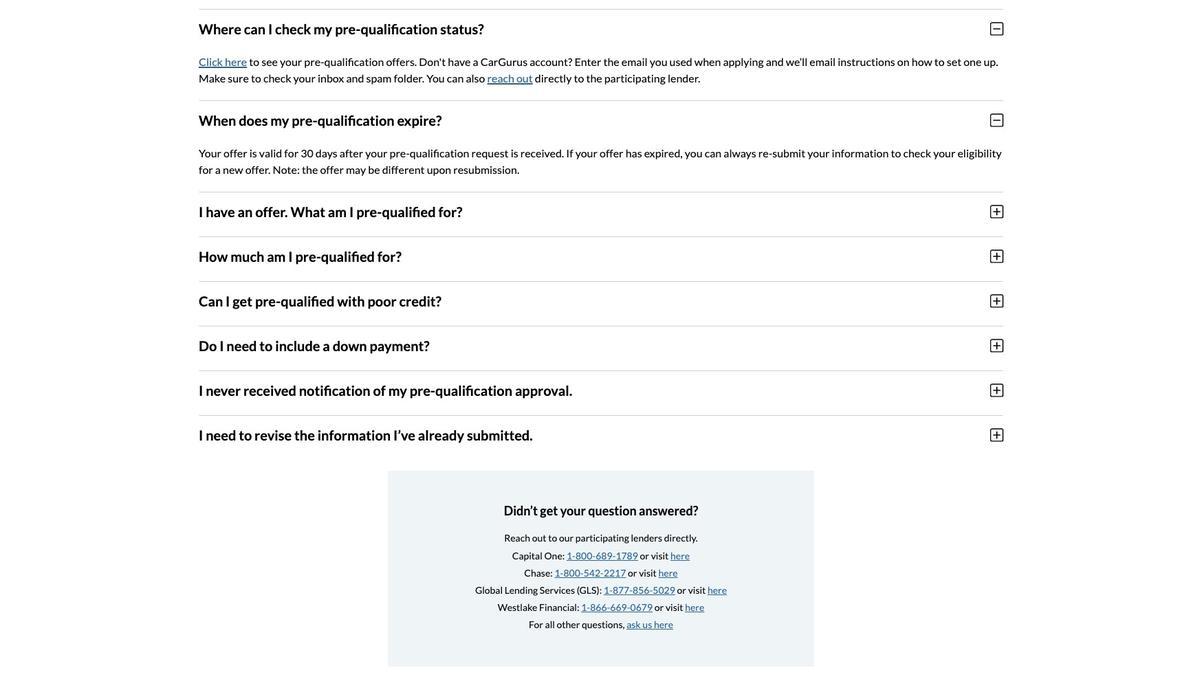 Task type: locate. For each thing, give the bounding box(es) containing it.
have inside button
[[206, 204, 235, 220]]

800- up (gls):
[[564, 568, 584, 579]]

ask us here link
[[627, 620, 674, 631]]

or down lenders
[[640, 550, 650, 562]]

1 vertical spatial need
[[206, 427, 236, 444]]

can
[[244, 20, 266, 37], [447, 71, 464, 84], [705, 146, 722, 159]]

to see your pre-qualification offers. don't have a cargurus account? enter the email you used when applying and we'll email instructions on how to set one up. make sure to check your inbox and spam folder. you can also
[[199, 55, 999, 84]]

the down 30
[[302, 163, 318, 176]]

new
[[223, 163, 243, 176]]

1 plus square image from the top
[[991, 204, 1004, 219]]

pre- inside can i get pre-qualified with poor credit? button
[[255, 293, 281, 309]]

2 vertical spatial check
[[904, 146, 932, 159]]

to
[[249, 55, 260, 68], [935, 55, 945, 68], [251, 71, 261, 84], [574, 71, 584, 84], [891, 146, 902, 159], [260, 338, 273, 354], [239, 427, 252, 444], [549, 533, 558, 545]]

here link
[[671, 550, 690, 562], [659, 568, 678, 579], [708, 585, 727, 597], [686, 602, 705, 614]]

where can i check my pre-qualification status?
[[199, 20, 484, 37]]

when does my pre-qualification expire?
[[199, 112, 442, 129]]

1 horizontal spatial for?
[[439, 204, 463, 220]]

reach
[[488, 71, 515, 84]]

1 horizontal spatial can
[[447, 71, 464, 84]]

plus square image for qualified
[[991, 204, 1004, 219]]

i've
[[394, 427, 416, 444]]

is left valid
[[250, 146, 257, 159]]

offer down 'days'
[[320, 163, 344, 176]]

and left spam
[[346, 71, 364, 84]]

offer left has
[[600, 146, 624, 159]]

0 vertical spatial plus square image
[[991, 204, 1004, 219]]

0 vertical spatial can
[[244, 20, 266, 37]]

a inside to see your pre-qualification offers. don't have a cargurus account? enter the email you used when applying and we'll email instructions on how to set one up. make sure to check your inbox and spam folder. you can also
[[473, 55, 479, 68]]

minus square image inside when does my pre-qualification expire? dropdown button
[[991, 113, 1004, 128]]

eligibility
[[958, 146, 1002, 159]]

1 vertical spatial for
[[199, 163, 213, 176]]

plus square image inside i never received notification of my pre-qualification approval. button
[[991, 383, 1004, 398]]

plus square image inside 'do i need to include a down payment?' button
[[991, 338, 1004, 354]]

1 is from the left
[[250, 146, 257, 159]]

2 vertical spatial plus square image
[[991, 428, 1004, 443]]

have
[[448, 55, 471, 68], [206, 204, 235, 220]]

1 vertical spatial minus square image
[[991, 113, 1004, 128]]

can right "where" on the top of page
[[244, 20, 266, 37]]

0 horizontal spatial for?
[[378, 248, 402, 265]]

1 vertical spatial plus square image
[[991, 338, 1004, 354]]

1 vertical spatial plus square image
[[991, 249, 1004, 264]]

does
[[239, 112, 268, 129]]

minus square image up eligibility
[[991, 113, 1004, 128]]

plus square image for i need to revise the information i've already submitted.
[[991, 428, 1004, 443]]

up.
[[984, 55, 999, 68]]

get right didn't at the bottom of page
[[540, 504, 558, 519]]

2 vertical spatial can
[[705, 146, 722, 159]]

here down directly.
[[671, 550, 690, 562]]

pre- inside how much am i pre-qualified for? button
[[296, 248, 321, 265]]

i need to revise the information i've already submitted. button
[[199, 416, 1004, 455]]

participating left 'lender.'
[[605, 71, 666, 84]]

0 vertical spatial need
[[227, 338, 257, 354]]

minus square image up up.
[[991, 21, 1004, 36]]

instructions
[[838, 55, 896, 68]]

need down never
[[206, 427, 236, 444]]

need right do
[[227, 338, 257, 354]]

plus square image
[[991, 294, 1004, 309], [991, 338, 1004, 354], [991, 428, 1004, 443]]

2 vertical spatial a
[[323, 338, 330, 354]]

0 vertical spatial get
[[233, 293, 253, 309]]

folder.
[[394, 71, 425, 84]]

need
[[227, 338, 257, 354], [206, 427, 236, 444]]

0 horizontal spatial can
[[244, 20, 266, 37]]

669-
[[611, 602, 631, 614]]

1 vertical spatial have
[[206, 204, 235, 220]]

0 horizontal spatial you
[[650, 55, 668, 68]]

qualification
[[361, 20, 438, 37], [324, 55, 384, 68], [318, 112, 395, 129], [410, 146, 470, 159], [436, 382, 513, 399]]

i inside dropdown button
[[268, 20, 273, 37]]

cargurus
[[481, 55, 528, 68]]

poor
[[368, 293, 397, 309]]

2 horizontal spatial can
[[705, 146, 722, 159]]

has
[[626, 146, 642, 159]]

0 vertical spatial 800-
[[576, 550, 596, 562]]

minus square image
[[991, 21, 1004, 36], [991, 113, 1004, 128]]

0 vertical spatial qualified
[[382, 204, 436, 220]]

1 horizontal spatial a
[[323, 338, 330, 354]]

qualification inside button
[[436, 382, 513, 399]]

what
[[291, 204, 325, 220]]

0 horizontal spatial information
[[318, 427, 391, 444]]

can right you
[[447, 71, 464, 84]]

here link up 5029
[[659, 568, 678, 579]]

for
[[284, 146, 299, 159], [199, 163, 213, 176]]

1-800-542-2217 link
[[555, 568, 626, 579]]

for down your
[[199, 163, 213, 176]]

set
[[947, 55, 962, 68]]

0 vertical spatial offer.
[[245, 163, 271, 176]]

1- up services
[[555, 568, 564, 579]]

visit down 5029
[[666, 602, 684, 614]]

0 vertical spatial and
[[766, 55, 784, 68]]

can inside dropdown button
[[244, 20, 266, 37]]

or right 2217
[[628, 568, 638, 579]]

0 vertical spatial am
[[328, 204, 347, 220]]

1- right one:
[[567, 550, 576, 562]]

always
[[724, 146, 757, 159]]

3 plus square image from the top
[[991, 428, 1004, 443]]

here inside "getting pre-qualified" tab panel
[[225, 55, 247, 68]]

here right us
[[654, 620, 674, 631]]

0 vertical spatial minus square image
[[991, 21, 1004, 36]]

out for reach
[[532, 533, 547, 545]]

your
[[280, 55, 302, 68], [294, 71, 316, 84], [366, 146, 388, 159], [576, 146, 598, 159], [808, 146, 830, 159], [934, 146, 956, 159], [561, 504, 586, 519]]

0 vertical spatial you
[[650, 55, 668, 68]]

lending
[[505, 585, 538, 597]]

payment?
[[370, 338, 430, 354]]

a left new
[[215, 163, 221, 176]]

a inside your offer is valid for 30 days after your pre-qualification request is received. if your offer has expired, you can always re-submit your information to check your eligibility for a new offer. note: the offer may be different upon resubmission.
[[215, 163, 221, 176]]

participating up the '1-800-689-1789' link
[[576, 533, 629, 545]]

2217
[[604, 568, 626, 579]]

1 horizontal spatial email
[[810, 55, 836, 68]]

0 horizontal spatial a
[[215, 163, 221, 176]]

or right 0679
[[655, 602, 664, 614]]

a
[[473, 55, 479, 68], [215, 163, 221, 176], [323, 338, 330, 354]]

minus square image inside where can i check my pre-qualification status? dropdown button
[[991, 21, 1004, 36]]

can inside your offer is valid for 30 days after your pre-qualification request is received. if your offer has expired, you can always re-submit your information to check your eligibility for a new offer. note: the offer may be different upon resubmission.
[[705, 146, 722, 159]]

can left always
[[705, 146, 722, 159]]

a left down
[[323, 338, 330, 354]]

pre- inside to see your pre-qualification offers. don't have a cargurus account? enter the email you used when applying and we'll email instructions on how to set one up. make sure to check your inbox and spam folder. you can also
[[304, 55, 325, 68]]

upon
[[427, 163, 452, 176]]

am
[[328, 204, 347, 220], [267, 248, 286, 265]]

on
[[898, 55, 910, 68]]

qualified left with
[[281, 293, 335, 309]]

am right 'much'
[[267, 248, 286, 265]]

0 vertical spatial a
[[473, 55, 479, 68]]

or right 5029
[[677, 585, 687, 597]]

800- up 1-800-542-2217 link
[[576, 550, 596, 562]]

1 vertical spatial offer.
[[255, 204, 288, 220]]

have left the 'an' on the left of page
[[206, 204, 235, 220]]

offer. inside your offer is valid for 30 days after your pre-qualification request is received. if your offer has expired, you can always re-submit your information to check your eligibility for a new offer. note: the offer may be different upon resubmission.
[[245, 163, 271, 176]]

1 horizontal spatial you
[[685, 146, 703, 159]]

1-800-689-1789 link
[[567, 550, 638, 562]]

i
[[268, 20, 273, 37], [199, 204, 203, 220], [350, 204, 354, 220], [289, 248, 293, 265], [226, 293, 230, 309], [220, 338, 224, 354], [199, 382, 203, 399], [199, 427, 203, 444]]

1 vertical spatial check
[[263, 71, 291, 84]]

out
[[517, 71, 533, 84], [532, 533, 547, 545]]

2 plus square image from the top
[[991, 338, 1004, 354]]

you left used
[[650, 55, 668, 68]]

qualification up inbox
[[324, 55, 384, 68]]

2 plus square image from the top
[[991, 249, 1004, 264]]

1-
[[567, 550, 576, 562], [555, 568, 564, 579], [604, 585, 613, 597], [582, 602, 591, 614]]

and left we'll
[[766, 55, 784, 68]]

out right reach
[[517, 71, 533, 84]]

for? down upon
[[439, 204, 463, 220]]

2 vertical spatial plus square image
[[991, 383, 1004, 398]]

revise
[[255, 427, 292, 444]]

am right what at left
[[328, 204, 347, 220]]

qualified down different
[[382, 204, 436, 220]]

2 horizontal spatial my
[[389, 382, 407, 399]]

1 vertical spatial information
[[318, 427, 391, 444]]

received
[[244, 382, 296, 399]]

1 horizontal spatial am
[[328, 204, 347, 220]]

0 vertical spatial check
[[275, 20, 311, 37]]

your left inbox
[[294, 71, 316, 84]]

0 horizontal spatial get
[[233, 293, 253, 309]]

directly
[[535, 71, 572, 84]]

get
[[233, 293, 253, 309], [540, 504, 558, 519]]

qualified up with
[[321, 248, 375, 265]]

0 horizontal spatial am
[[267, 248, 286, 265]]

can inside to see your pre-qualification offers. don't have a cargurus account? enter the email you used when applying and we'll email instructions on how to set one up. make sure to check your inbox and spam folder. you can also
[[447, 71, 464, 84]]

enter
[[575, 55, 602, 68]]

status?
[[441, 20, 484, 37]]

participating
[[605, 71, 666, 84], [576, 533, 629, 545]]

check inside your offer is valid for 30 days after your pre-qualification request is received. if your offer has expired, you can always re-submit your information to check your eligibility for a new offer. note: the offer may be different upon resubmission.
[[904, 146, 932, 159]]

plus square image inside can i get pre-qualified with poor credit? button
[[991, 294, 1004, 309]]

qualified
[[382, 204, 436, 220], [321, 248, 375, 265], [281, 293, 335, 309]]

1 email from the left
[[622, 55, 648, 68]]

1 plus square image from the top
[[991, 294, 1004, 309]]

2 is from the left
[[511, 146, 519, 159]]

have up also
[[448, 55, 471, 68]]

am inside i have an offer. what am i pre-qualified for? button
[[328, 204, 347, 220]]

1 vertical spatial you
[[685, 146, 703, 159]]

received.
[[521, 146, 564, 159]]

global
[[475, 585, 503, 597]]

valid
[[259, 146, 282, 159]]

plus square image inside how much am i pre-qualified for? button
[[991, 249, 1004, 264]]

you right expired,
[[685, 146, 703, 159]]

you inside your offer is valid for 30 days after your pre-qualification request is received. if your offer has expired, you can always re-submit your information to check your eligibility for a new offer. note: the offer may be different upon resubmission.
[[685, 146, 703, 159]]

also
[[466, 71, 485, 84]]

qualification up submitted.
[[436, 382, 513, 399]]

is right request
[[511, 146, 519, 159]]

0 vertical spatial have
[[448, 55, 471, 68]]

didn't
[[504, 504, 538, 519]]

out inside reach out to our participating lenders directly. capital one: 1-800-689-1789 or visit here chase: 1-800-542-2217 or visit here global lending services (gls): 1-877-856-5029 or visit here westlake financial: 1-866-669-0679 or visit here for all other questions, ask us here
[[532, 533, 547, 545]]

offer.
[[245, 163, 271, 176], [255, 204, 288, 220]]

1 horizontal spatial my
[[314, 20, 333, 37]]

1 vertical spatial my
[[271, 112, 289, 129]]

qualification up the offers.
[[361, 20, 438, 37]]

your right see
[[280, 55, 302, 68]]

0 horizontal spatial is
[[250, 146, 257, 159]]

2 horizontal spatial offer
[[600, 146, 624, 159]]

0 vertical spatial plus square image
[[991, 294, 1004, 309]]

check down see
[[263, 71, 291, 84]]

qualification up upon
[[410, 146, 470, 159]]

1 horizontal spatial information
[[832, 146, 889, 159]]

0 vertical spatial participating
[[605, 71, 666, 84]]

reach
[[505, 533, 531, 545]]

how
[[912, 55, 933, 68]]

1 vertical spatial a
[[215, 163, 221, 176]]

offer. down valid
[[245, 163, 271, 176]]

plus square image
[[991, 204, 1004, 219], [991, 249, 1004, 264], [991, 383, 1004, 398]]

sure
[[228, 71, 249, 84]]

0 horizontal spatial and
[[346, 71, 364, 84]]

check left eligibility
[[904, 146, 932, 159]]

1 vertical spatial can
[[447, 71, 464, 84]]

1 vertical spatial am
[[267, 248, 286, 265]]

here link down directly.
[[671, 550, 690, 562]]

after
[[340, 146, 363, 159]]

the right revise
[[295, 427, 315, 444]]

plus square image inside i have an offer. what am i pre-qualified for? button
[[991, 204, 1004, 219]]

do i need to include a down payment? button
[[199, 327, 1004, 365]]

reach out directly to the participating lender.
[[488, 71, 701, 84]]

pre-
[[335, 20, 361, 37], [304, 55, 325, 68], [292, 112, 318, 129], [390, 146, 410, 159], [357, 204, 382, 220], [296, 248, 321, 265], [255, 293, 281, 309], [410, 382, 436, 399]]

1 vertical spatial out
[[532, 533, 547, 545]]

pre- inside when does my pre-qualification expire? dropdown button
[[292, 112, 318, 129]]

0 horizontal spatial have
[[206, 204, 235, 220]]

offer. inside i have an offer. what am i pre-qualified for? button
[[255, 204, 288, 220]]

i have an offer. what am i pre-qualified for?
[[199, 204, 463, 220]]

2 minus square image from the top
[[991, 113, 1004, 128]]

information
[[832, 146, 889, 159], [318, 427, 391, 444]]

my right the does
[[271, 112, 289, 129]]

1 horizontal spatial get
[[540, 504, 558, 519]]

participating inside reach out to our participating lenders directly. capital one: 1-800-689-1789 or visit here chase: 1-800-542-2217 or visit here global lending services (gls): 1-877-856-5029 or visit here westlake financial: 1-866-669-0679 or visit here for all other questions, ask us here
[[576, 533, 629, 545]]

2 vertical spatial my
[[389, 382, 407, 399]]

here up sure
[[225, 55, 247, 68]]

to inside button
[[260, 338, 273, 354]]

your offer is valid for 30 days after your pre-qualification request is received. if your offer has expired, you can always re-submit your information to check your eligibility for a new offer. note: the offer may be different upon resubmission.
[[199, 146, 1002, 176]]

check up see
[[275, 20, 311, 37]]

offer up new
[[224, 146, 247, 159]]

pre- inside i never received notification of my pre-qualification approval. button
[[410, 382, 436, 399]]

1 minus square image from the top
[[991, 21, 1004, 36]]

the right enter
[[604, 55, 620, 68]]

for left 30
[[284, 146, 299, 159]]

offers.
[[386, 55, 417, 68]]

offer
[[224, 146, 247, 159], [600, 146, 624, 159], [320, 163, 344, 176]]

qualification inside your offer is valid for 30 days after your pre-qualification request is received. if your offer has expired, you can always re-submit your information to check your eligibility for a new offer. note: the offer may be different upon resubmission.
[[410, 146, 470, 159]]

am inside how much am i pre-qualified for? button
[[267, 248, 286, 265]]

how
[[199, 248, 228, 265]]

visit right 5029
[[689, 585, 706, 597]]

get right can
[[233, 293, 253, 309]]

1 vertical spatial participating
[[576, 533, 629, 545]]

0 horizontal spatial email
[[622, 55, 648, 68]]

out up capital
[[532, 533, 547, 545]]

email up reach out directly to the participating lender.
[[622, 55, 648, 68]]

visit
[[651, 550, 669, 562], [639, 568, 657, 579], [689, 585, 706, 597], [666, 602, 684, 614]]

check
[[275, 20, 311, 37], [263, 71, 291, 84], [904, 146, 932, 159]]

offer. right the 'an' on the left of page
[[255, 204, 288, 220]]

here link right 0679
[[686, 602, 705, 614]]

minus square image for when does my pre-qualification expire?
[[991, 113, 1004, 128]]

out inside "getting pre-qualified" tab panel
[[517, 71, 533, 84]]

check inside to see your pre-qualification offers. don't have a cargurus account? enter the email you used when applying and we'll email instructions on how to set one up. make sure to check your inbox and spam folder. you can also
[[263, 71, 291, 84]]

0 vertical spatial out
[[517, 71, 533, 84]]

(gls):
[[577, 585, 602, 597]]

we'll
[[786, 55, 808, 68]]

1 horizontal spatial have
[[448, 55, 471, 68]]

1 horizontal spatial for
[[284, 146, 299, 159]]

when
[[695, 55, 721, 68]]

2 horizontal spatial a
[[473, 55, 479, 68]]

0 vertical spatial my
[[314, 20, 333, 37]]

a inside button
[[323, 338, 330, 354]]

email right we'll
[[810, 55, 836, 68]]

for? up "poor"
[[378, 248, 402, 265]]

financial:
[[539, 602, 580, 614]]

here link right 5029
[[708, 585, 727, 597]]

866-
[[590, 602, 611, 614]]

3 plus square image from the top
[[991, 383, 1004, 398]]

a up also
[[473, 55, 479, 68]]

days
[[316, 146, 338, 159]]

1 vertical spatial and
[[346, 71, 364, 84]]

my up inbox
[[314, 20, 333, 37]]

0 vertical spatial information
[[832, 146, 889, 159]]

credit?
[[399, 293, 442, 309]]

plus square image inside i need to revise the information i've already submitted. button
[[991, 428, 1004, 443]]

1 horizontal spatial is
[[511, 146, 519, 159]]

my right of
[[389, 382, 407, 399]]



Task type: describe. For each thing, give the bounding box(es) containing it.
reach out link
[[488, 71, 533, 84]]

i have an offer. what am i pre-qualified for? button
[[199, 193, 1004, 231]]

of
[[373, 382, 386, 399]]

you inside to see your pre-qualification offers. don't have a cargurus account? enter the email you used when applying and we'll email instructions on how to set one up. make sure to check your inbox and spam folder. you can also
[[650, 55, 668, 68]]

for
[[529, 620, 544, 631]]

your up the our
[[561, 504, 586, 519]]

0 horizontal spatial my
[[271, 112, 289, 129]]

1- down (gls):
[[582, 602, 591, 614]]

0 horizontal spatial offer
[[224, 146, 247, 159]]

to inside button
[[239, 427, 252, 444]]

5029
[[653, 585, 676, 597]]

make
[[199, 71, 226, 84]]

can i get pre-qualified with poor credit?
[[199, 293, 442, 309]]

plus square image for do i need to include a down payment?
[[991, 338, 1004, 354]]

much
[[231, 248, 264, 265]]

visit up 856-
[[639, 568, 657, 579]]

getting pre-qualified tab panel
[[199, 0, 1004, 460]]

where
[[199, 20, 241, 37]]

do
[[199, 338, 217, 354]]

question
[[589, 504, 637, 519]]

2 email from the left
[[810, 55, 836, 68]]

don't
[[419, 55, 446, 68]]

never
[[206, 382, 241, 399]]

0 horizontal spatial for
[[199, 163, 213, 176]]

0679
[[631, 602, 653, 614]]

my inside button
[[389, 382, 407, 399]]

lender.
[[668, 71, 701, 84]]

pre- inside i have an offer. what am i pre-qualified for? button
[[357, 204, 382, 220]]

1 vertical spatial qualified
[[321, 248, 375, 265]]

one:
[[545, 550, 565, 562]]

visit down lenders
[[651, 550, 669, 562]]

questions,
[[582, 620, 625, 631]]

can
[[199, 293, 223, 309]]

be
[[368, 163, 380, 176]]

i never received notification of my pre-qualification approval. button
[[199, 371, 1004, 410]]

capital
[[513, 550, 543, 562]]

chase:
[[525, 568, 553, 579]]

the down enter
[[587, 71, 603, 84]]

all
[[545, 620, 555, 631]]

1-877-856-5029 link
[[604, 585, 676, 597]]

already
[[418, 427, 465, 444]]

1 horizontal spatial and
[[766, 55, 784, 68]]

us
[[643, 620, 652, 631]]

didn't get your question answered?
[[504, 504, 699, 519]]

here right 0679
[[686, 602, 705, 614]]

1 horizontal spatial offer
[[320, 163, 344, 176]]

your right if
[[576, 146, 598, 159]]

2 vertical spatial qualified
[[281, 293, 335, 309]]

our
[[559, 533, 574, 545]]

plus square image for can i get pre-qualified with poor credit?
[[991, 294, 1004, 309]]

1 vertical spatial get
[[540, 504, 558, 519]]

minus square image for where can i check my pre-qualification status?
[[991, 21, 1004, 36]]

do i need to include a down payment?
[[199, 338, 430, 354]]

expired,
[[645, 146, 683, 159]]

1 vertical spatial for?
[[378, 248, 402, 265]]

pre- inside your offer is valid for 30 days after your pre-qualification request is received. if your offer has expired, you can always re-submit your information to check your eligibility for a new offer. note: the offer may be different upon resubmission.
[[390, 146, 410, 159]]

applying
[[723, 55, 764, 68]]

the inside to see your pre-qualification offers. don't have a cargurus account? enter the email you used when applying and we'll email instructions on how to set one up. make sure to check your inbox and spam folder. you can also
[[604, 55, 620, 68]]

used
[[670, 55, 693, 68]]

ask
[[627, 620, 641, 631]]

need inside button
[[206, 427, 236, 444]]

you
[[427, 71, 445, 84]]

qualification inside to see your pre-qualification offers. don't have a cargurus account? enter the email you used when applying and we'll email instructions on how to set one up. make sure to check your inbox and spam folder. you can also
[[324, 55, 384, 68]]

expire?
[[397, 112, 442, 129]]

may
[[346, 163, 366, 176]]

pre- inside where can i check my pre-qualification status? dropdown button
[[335, 20, 361, 37]]

to inside your offer is valid for 30 days after your pre-qualification request is received. if your offer has expired, you can always re-submit your information to check your eligibility for a new offer. note: the offer may be different upon resubmission.
[[891, 146, 902, 159]]

notification
[[299, 382, 371, 399]]

click here link
[[199, 55, 247, 68]]

participating inside "getting pre-qualified" tab panel
[[605, 71, 666, 84]]

other
[[557, 620, 580, 631]]

inbox
[[318, 71, 344, 84]]

to inside reach out to our participating lenders directly. capital one: 1-800-689-1789 or visit here chase: 1-800-542-2217 or visit here global lending services (gls): 1-877-856-5029 or visit here westlake financial: 1-866-669-0679 or visit here for all other questions, ask us here
[[549, 533, 558, 545]]

here link for 1-800-689-1789
[[671, 550, 690, 562]]

your up be
[[366, 146, 388, 159]]

request
[[472, 146, 509, 159]]

here right 5029
[[708, 585, 727, 597]]

i never received notification of my pre-qualification approval.
[[199, 382, 573, 399]]

directly.
[[665, 533, 698, 545]]

0 vertical spatial for
[[284, 146, 299, 159]]

where can i check my pre-qualification status? button
[[199, 9, 1004, 48]]

how much am i pre-qualified for?
[[199, 248, 402, 265]]

check inside dropdown button
[[275, 20, 311, 37]]

have inside to see your pre-qualification offers. don't have a cargurus account? enter the email you used when applying and we'll email instructions on how to set one up. make sure to check your inbox and spam folder. you can also
[[448, 55, 471, 68]]

information inside your offer is valid for 30 days after your pre-qualification request is received. if your offer has expired, you can always re-submit your information to check your eligibility for a new offer. note: the offer may be different upon resubmission.
[[832, 146, 889, 159]]

down
[[333, 338, 367, 354]]

answered?
[[639, 504, 699, 519]]

i inside button
[[199, 427, 203, 444]]

the inside button
[[295, 427, 315, 444]]

different
[[382, 163, 425, 176]]

i inside button
[[199, 382, 203, 399]]

the inside your offer is valid for 30 days after your pre-qualification request is received. if your offer has expired, you can always re-submit your information to check your eligibility for a new offer. note: the offer may be different upon resubmission.
[[302, 163, 318, 176]]

when does my pre-qualification expire? button
[[199, 101, 1004, 140]]

click
[[199, 55, 223, 68]]

account?
[[530, 55, 573, 68]]

1 vertical spatial 800-
[[564, 568, 584, 579]]

can i get pre-qualified with poor credit? button
[[199, 282, 1004, 321]]

with
[[337, 293, 365, 309]]

click here
[[199, 55, 247, 68]]

services
[[540, 585, 575, 597]]

re-
[[759, 146, 773, 159]]

30
[[301, 146, 314, 159]]

1789
[[616, 550, 638, 562]]

here up 5029
[[659, 568, 678, 579]]

information inside button
[[318, 427, 391, 444]]

reach out to our participating lenders directly. capital one: 1-800-689-1789 or visit here chase: 1-800-542-2217 or visit here global lending services (gls): 1-877-856-5029 or visit here westlake financial: 1-866-669-0679 or visit here for all other questions, ask us here
[[475, 533, 727, 631]]

see
[[262, 55, 278, 68]]

0 vertical spatial for?
[[439, 204, 463, 220]]

1- down 2217
[[604, 585, 613, 597]]

qualification up after
[[318, 112, 395, 129]]

your left eligibility
[[934, 146, 956, 159]]

here link for 1-877-856-5029
[[708, 585, 727, 597]]

an
[[238, 204, 253, 220]]

get inside button
[[233, 293, 253, 309]]

plus square image for approval.
[[991, 383, 1004, 398]]

1-866-669-0679 link
[[582, 602, 653, 614]]

689-
[[596, 550, 616, 562]]

here link for 1-866-669-0679
[[686, 602, 705, 614]]

here link for 1-800-542-2217
[[659, 568, 678, 579]]

out for reach
[[517, 71, 533, 84]]

need inside button
[[227, 338, 257, 354]]

one
[[964, 55, 982, 68]]

resubmission.
[[454, 163, 520, 176]]

your right submit
[[808, 146, 830, 159]]

877-
[[613, 585, 633, 597]]



Task type: vqa. For each thing, say whether or not it's contained in the screenshot.
'used'
yes



